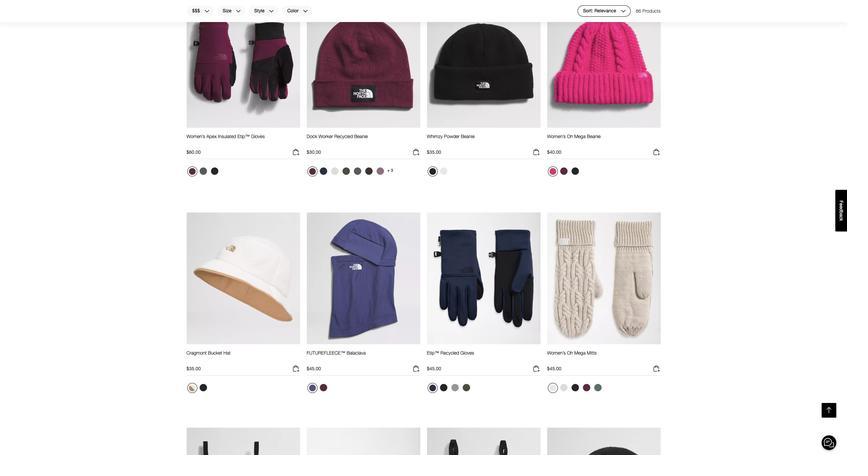 Task type: describe. For each thing, give the bounding box(es) containing it.
dark sage image
[[595, 385, 602, 392]]

c
[[839, 217, 845, 219]]

tnf black image for women's oh mega mitts
[[572, 385, 579, 392]]

New Taupe Green radio
[[461, 383, 472, 394]]

etip™ recycled gloves button
[[427, 351, 474, 363]]

apex
[[207, 134, 217, 139]]

$45.00 for women's
[[547, 366, 562, 372]]

gardenia white image for gardenia white option at top right
[[440, 168, 448, 175]]

size button
[[217, 5, 246, 17]]

sort:
[[584, 8, 594, 14]]

Summit Navy radio
[[318, 166, 329, 177]]

women's oh mega mitts button
[[547, 351, 597, 363]]

k
[[839, 219, 845, 221]]

tnf black image for women's apex insulated etip™ gloves
[[211, 168, 218, 175]]

sort: relevance
[[584, 8, 617, 14]]

TNF Medium Grey Heather radio
[[450, 383, 461, 394]]

beanie inside 'button'
[[461, 134, 475, 139]]

style
[[254, 8, 265, 14]]

mitts
[[587, 351, 597, 356]]

f
[[839, 201, 845, 204]]

sort: relevance button
[[578, 5, 631, 17]]

futurefleece™ balaclava button
[[307, 351, 366, 363]]

whimzy powder beanie button
[[427, 134, 475, 146]]

$60.00 button
[[187, 148, 300, 159]]

TNF Black/TNF Black radio
[[198, 383, 209, 394]]

Mr. Pink radio
[[548, 167, 558, 177]]

$45.00 button for women's oh mega mitts
[[547, 365, 661, 376]]

$35.00 button for cragmont bucket hat
[[187, 365, 300, 376]]

color
[[287, 8, 299, 14]]

tnf black radio for $45.00
[[570, 383, 581, 394]]

$40.00
[[547, 149, 562, 155]]

women's montana pro gore-tex® ski mitts image
[[427, 428, 541, 456]]

dock
[[307, 134, 317, 139]]

Gardenia White/Almond Butter radio
[[187, 384, 197, 394]]

TNF Black radio
[[428, 167, 438, 177]]

New Taupe Green radio
[[341, 166, 352, 177]]

cave blue image
[[309, 385, 316, 392]]

women's oh mega mitts
[[547, 351, 597, 356]]

summit navy image for summit navy option
[[430, 385, 436, 392]]

$choose color$ option group for etip™ recycled gloves
[[427, 383, 473, 396]]

+ 3 button
[[386, 166, 394, 175]]

$45.00 button for futurefleece™ balaclava
[[307, 365, 420, 376]]

women's for women's oh mega beanie
[[547, 134, 566, 139]]

+ 3
[[388, 168, 393, 173]]

1 e from the top
[[839, 204, 845, 206]]

tnf black image inside radio
[[430, 168, 436, 175]]

cragmont
[[187, 351, 207, 356]]

tnf light grey heather image for tnf light grey heather option
[[560, 385, 568, 392]]

oh for $45.00
[[567, 351, 573, 356]]

2 e from the top
[[839, 206, 845, 209]]

tnf black radio for $40.00
[[570, 166, 581, 177]]

mega for mitts
[[575, 351, 586, 356]]

2 horizontal spatial boysenberry image
[[583, 385, 591, 392]]

boysenberry image for tnf dark grey heather option
[[189, 168, 196, 175]]

Summit Navy radio
[[428, 384, 438, 394]]

$35.00 for cragmont bucket hat
[[187, 366, 201, 372]]

tnf black image for women's oh mega beanie
[[572, 168, 579, 175]]

$35.00 button for whimzy powder beanie
[[427, 148, 541, 159]]

whimzy
[[427, 134, 443, 139]]

Coal Brown radio
[[364, 166, 374, 177]]

beanie for dock worker recycled beanie
[[354, 134, 368, 139]]

gardenia white/almond butter image
[[189, 385, 196, 392]]

color button
[[282, 5, 313, 17]]

etip™ inside button
[[427, 351, 440, 356]]

f e e d b a c k
[[839, 201, 845, 221]]

worker
[[319, 134, 333, 139]]

beanie for women's oh mega beanie
[[587, 134, 601, 139]]

futurefleece™
[[307, 351, 346, 356]]

$35.00 for whimzy powder beanie
[[427, 149, 441, 155]]

Gardenia White radio
[[439, 166, 449, 177]]

cragmont bucket hat image
[[187, 212, 300, 345]]

summit navy image for summit navy radio
[[320, 168, 327, 175]]

mega for beanie
[[575, 134, 586, 139]]

TNF Dark Grey Heather radio
[[198, 166, 209, 177]]

exclusive
[[192, 1, 208, 6]]

TNF Light Grey Heather radio
[[559, 383, 570, 394]]

women's apex insulated etip™ gloves image
[[187, 0, 300, 128]]

coal brown image
[[365, 168, 373, 175]]

insulated
[[218, 134, 236, 139]]



Task type: locate. For each thing, give the bounding box(es) containing it.
boysenberry radio right the "cave blue" radio
[[318, 383, 329, 394]]

futurefleece™ balaclava image
[[307, 212, 420, 345]]

86 products status
[[636, 5, 661, 17]]

tnf dark grey heather image inside radio
[[354, 168, 361, 175]]

tnf light grey heather image right gardenia white radio
[[560, 385, 568, 392]]

0 horizontal spatial tnf light grey heather image
[[331, 168, 339, 175]]

1 horizontal spatial tnf light grey heather image
[[560, 385, 568, 392]]

$60.00
[[187, 149, 201, 155]]

0 horizontal spatial summit navy image
[[320, 168, 327, 175]]

tnf black/tnf black image
[[200, 385, 207, 392]]

tnf black image right summit navy option
[[440, 385, 448, 392]]

cragmont bucket hat button
[[187, 351, 231, 363]]

1 tnf dark grey heather image from the left
[[200, 168, 207, 175]]

boysenberry radio left summit navy radio
[[308, 167, 318, 177]]

tnf black image right tnf dark grey heather option
[[211, 168, 218, 175]]

beanie
[[354, 134, 368, 139], [461, 134, 475, 139], [587, 134, 601, 139]]

boysenberry radio right the mr. pink image
[[559, 166, 570, 177]]

1 $45.00 from the left
[[307, 366, 321, 372]]

summit navy image
[[320, 168, 327, 175], [430, 385, 436, 392]]

tnf black radio right tnf dark grey heather option
[[209, 166, 220, 177]]

boysenberry radio left dark sage radio
[[582, 383, 592, 394]]

dock worker recycled beanie image
[[307, 0, 420, 128]]

women's
[[187, 134, 205, 139], [547, 134, 566, 139], [547, 351, 566, 356]]

mega left the mitts
[[575, 351, 586, 356]]

etip™ inside 'button'
[[238, 134, 250, 139]]

gardenia white image right tnf black radio
[[440, 168, 448, 175]]

$45.00 button up new taupe green icon
[[427, 365, 541, 376]]

0 horizontal spatial boysenberry radio
[[187, 167, 197, 177]]

whimzy powder beanie
[[427, 134, 475, 139]]

1 horizontal spatial boysenberry image
[[560, 168, 568, 175]]

tnf black image left gardenia white option at top right
[[430, 168, 436, 175]]

dock worker recycled beanie
[[307, 134, 368, 139]]

beanie inside button
[[587, 134, 601, 139]]

1 horizontal spatial gardenia white image
[[550, 385, 556, 392]]

Fawn Grey/Garment Dye Logo radio
[[375, 166, 386, 177]]

gloves
[[251, 134, 265, 139], [461, 351, 474, 356]]

1 vertical spatial $35.00 button
[[187, 365, 300, 376]]

Boysenberry radio
[[559, 166, 570, 177], [308, 167, 318, 177], [318, 383, 329, 394]]

$30.00
[[307, 149, 321, 155]]

boysenberry image for $45.00
[[320, 385, 327, 392]]

1 horizontal spatial $45.00 button
[[427, 365, 541, 376]]

$$$ button
[[187, 5, 214, 17]]

gloves inside 'button'
[[251, 134, 265, 139]]

1 mega from the top
[[575, 134, 586, 139]]

style button
[[249, 5, 279, 17]]

cable minna earband image
[[307, 428, 420, 456]]

beanie right powder on the right top of the page
[[461, 134, 475, 139]]

1 horizontal spatial boysenberry image
[[309, 168, 316, 175]]

oh
[[567, 134, 573, 139], [567, 351, 573, 356]]

2 mega from the top
[[575, 351, 586, 356]]

$choose color$ option group for whimzy powder beanie
[[427, 166, 450, 179]]

boysenberry image right the mr. pink image
[[560, 168, 568, 175]]

0 vertical spatial etip™
[[238, 134, 250, 139]]

1 vertical spatial tnf light grey heather image
[[560, 385, 568, 392]]

$45.00
[[307, 366, 321, 372], [427, 366, 441, 372], [547, 366, 562, 372]]

tnf dark grey heather image for tnf dark grey heather option
[[200, 168, 207, 175]]

0 vertical spatial tnf light grey heather image
[[331, 168, 339, 175]]

2 horizontal spatial $45.00 button
[[547, 365, 661, 376]]

1 boysenberry image from the left
[[189, 168, 196, 175]]

2 horizontal spatial beanie
[[587, 134, 601, 139]]

boysenberry radio for futurefleece™
[[318, 383, 329, 394]]

mr. pink image
[[550, 168, 556, 175]]

TNF Light Grey Heather radio
[[330, 166, 340, 177]]

tnf black radio right the mr. pink image
[[570, 166, 581, 177]]

$35.00
[[427, 149, 441, 155], [187, 366, 201, 372]]

d
[[839, 209, 845, 211]]

0 horizontal spatial gardenia white image
[[440, 168, 448, 175]]

86 products
[[636, 8, 661, 14]]

2 tnf dark grey heather image from the left
[[354, 168, 361, 175]]

cragmont fleece ball cap image
[[547, 428, 661, 456]]

whimzy powder beanie image
[[427, 0, 541, 128]]

e
[[839, 204, 845, 206], [839, 206, 845, 209]]

0 horizontal spatial $35.00 button
[[187, 365, 300, 376]]

tnf light grey heather image inside option
[[560, 385, 568, 392]]

women's apex insulated etip™ gloves button
[[187, 134, 265, 146]]

etip™ recycled gloves image
[[427, 212, 541, 345]]

back to top image
[[825, 407, 834, 415]]

$choose color$ option group for women's apex insulated etip™ gloves
[[187, 166, 221, 179]]

0 vertical spatial mega
[[575, 134, 586, 139]]

tnf black image right tnf light grey heather option
[[572, 385, 579, 392]]

women's oh mega mitts image
[[547, 212, 661, 345]]

0 vertical spatial oh
[[567, 134, 573, 139]]

1 beanie from the left
[[354, 134, 368, 139]]

1 horizontal spatial etip™
[[427, 351, 440, 356]]

$choose color$ option group for women's oh mega beanie
[[547, 166, 582, 179]]

beanie up $40.00 dropdown button
[[587, 134, 601, 139]]

Cave Blue radio
[[308, 384, 318, 394]]

summit navy image left tnf light grey heather radio
[[320, 168, 327, 175]]

bucket
[[208, 351, 222, 356]]

$35.00 down cragmont
[[187, 366, 201, 372]]

1 $45.00 button from the left
[[307, 365, 420, 376]]

tnf dark grey heather image left coal brown icon
[[354, 168, 361, 175]]

+
[[388, 168, 390, 173]]

oh for $40.00
[[567, 134, 573, 139]]

women's inside 'button'
[[187, 134, 205, 139]]

$35.00 button
[[427, 148, 541, 159], [187, 365, 300, 376]]

products
[[643, 8, 661, 14]]

tnf black radio right summit navy option
[[439, 383, 449, 394]]

boysenberry radio left tnf dark grey heather option
[[187, 167, 197, 177]]

Gardenia White radio
[[548, 384, 558, 394]]

b
[[839, 211, 845, 214]]

gardenia white image
[[440, 168, 448, 175], [550, 385, 556, 392]]

mega inside button
[[575, 351, 586, 356]]

TNF Dark Grey Heather radio
[[352, 166, 363, 177]]

balaclava
[[347, 351, 366, 356]]

boysenberry image left summit navy radio
[[309, 168, 316, 175]]

summit navy image left tnf medium grey heather icon
[[430, 385, 436, 392]]

Boysenberry radio
[[187, 167, 197, 177], [582, 383, 592, 394]]

$45.00 button down balaclava
[[307, 365, 420, 376]]

1 vertical spatial boysenberry radio
[[582, 383, 592, 394]]

tnf light grey heather image left new taupe green image
[[331, 168, 339, 175]]

boysenberry image for summit navy radio
[[309, 168, 316, 175]]

3 $45.00 button from the left
[[547, 365, 661, 376]]

women's for women's oh mega mitts
[[547, 351, 566, 356]]

gardenia white image for gardenia white radio
[[550, 385, 556, 392]]

$35.00 down whimzy
[[427, 149, 441, 155]]

1 vertical spatial recycled
[[441, 351, 459, 356]]

$choose color$ option group for futurefleece™ balaclava
[[307, 383, 330, 396]]

3 $45.00 from the left
[[547, 366, 562, 372]]

$45.00 up gardenia white radio
[[547, 366, 562, 372]]

0 horizontal spatial boysenberry radio
[[308, 167, 318, 177]]

tnf medium grey heather image
[[452, 385, 459, 392]]

gardenia white image inside gardenia white option
[[440, 168, 448, 175]]

oh inside button
[[567, 351, 573, 356]]

fawn grey/garment dye logo image
[[377, 168, 384, 175]]

tnf dark grey heather image down $60.00
[[200, 168, 207, 175]]

tnf black image right the mr. pink image
[[572, 168, 579, 175]]

86
[[636, 8, 642, 14]]

$45.00 up the "cave blue" radio
[[307, 366, 321, 372]]

tnf black radio right tnf light grey heather option
[[570, 383, 581, 394]]

boysenberry radio for women's
[[559, 166, 570, 177]]

1 horizontal spatial $35.00
[[427, 149, 441, 155]]

1 vertical spatial mega
[[575, 351, 586, 356]]

relevance
[[595, 8, 617, 14]]

0 horizontal spatial beanie
[[354, 134, 368, 139]]

Dark Sage radio
[[593, 383, 604, 394]]

0 vertical spatial summit navy image
[[320, 168, 327, 175]]

a
[[839, 214, 845, 217]]

1 horizontal spatial $45.00
[[427, 366, 441, 372]]

0 horizontal spatial tnf dark grey heather image
[[200, 168, 207, 175]]

1 horizontal spatial summit navy image
[[430, 385, 436, 392]]

1 horizontal spatial recycled
[[441, 351, 459, 356]]

1 horizontal spatial $35.00 button
[[427, 148, 541, 159]]

gloves inside button
[[461, 351, 474, 356]]

women's inside button
[[547, 351, 566, 356]]

boysenberry image left tnf dark grey heather option
[[189, 168, 196, 175]]

summit navy image inside option
[[430, 385, 436, 392]]

boysenberry image for $40.00
[[560, 168, 568, 175]]

beanie up $30.00 "dropdown button"
[[354, 134, 368, 139]]

tnf dark grey heather image
[[200, 168, 207, 175], [354, 168, 361, 175]]

boysenberry image left dark sage radio
[[583, 385, 591, 392]]

0 vertical spatial $35.00
[[427, 149, 441, 155]]

women's montana pro gore-tex® ski gloves image
[[187, 428, 300, 456]]

3 beanie from the left
[[587, 134, 601, 139]]

boysenberry image
[[560, 168, 568, 175], [320, 385, 327, 392], [583, 385, 591, 392]]

tnf dark grey heather image for tnf dark grey heather radio
[[354, 168, 361, 175]]

1 horizontal spatial boysenberry radio
[[582, 383, 592, 394]]

recycled inside button
[[441, 351, 459, 356]]

3
[[391, 168, 393, 173]]

1 horizontal spatial tnf dark grey heather image
[[354, 168, 361, 175]]

summit navy image inside radio
[[320, 168, 327, 175]]

0 horizontal spatial etip™
[[238, 134, 250, 139]]

etip™ recycled gloves
[[427, 351, 474, 356]]

$45.00 button
[[307, 365, 420, 376], [427, 365, 541, 376], [547, 365, 661, 376]]

women's for women's apex insulated etip™ gloves
[[187, 134, 205, 139]]

2 oh from the top
[[567, 351, 573, 356]]

e up b
[[839, 206, 845, 209]]

1 vertical spatial etip™
[[427, 351, 440, 356]]

$40.00 button
[[547, 148, 661, 159]]

mega up $40.00 dropdown button
[[575, 134, 586, 139]]

boysenberry image
[[189, 168, 196, 175], [309, 168, 316, 175]]

$45.00 for etip™
[[427, 366, 441, 372]]

tnf light grey heather image for tnf light grey heather radio
[[331, 168, 339, 175]]

new taupe green image
[[463, 385, 470, 392]]

TNF Black radio
[[209, 166, 220, 177], [570, 166, 581, 177], [439, 383, 449, 394], [570, 383, 581, 394]]

women's oh mega beanie button
[[547, 134, 601, 146]]

2 boysenberry image from the left
[[309, 168, 316, 175]]

0 horizontal spatial $45.00 button
[[307, 365, 420, 376]]

women's oh mega beanie image
[[547, 0, 661, 128]]

0 vertical spatial recycled
[[335, 134, 353, 139]]

cragmont bucket hat
[[187, 351, 231, 356]]

mega inside button
[[575, 134, 586, 139]]

2 horizontal spatial $45.00
[[547, 366, 562, 372]]

2 horizontal spatial boysenberry radio
[[559, 166, 570, 177]]

women's oh mega beanie
[[547, 134, 601, 139]]

0 horizontal spatial $35.00
[[187, 366, 201, 372]]

tnf black radio for $60.00
[[209, 166, 220, 177]]

tnf dark grey heather image inside option
[[200, 168, 207, 175]]

women's inside button
[[547, 134, 566, 139]]

hat
[[224, 351, 231, 356]]

recycled inside button
[[335, 134, 353, 139]]

e up d
[[839, 204, 845, 206]]

0 vertical spatial $35.00 button
[[427, 148, 541, 159]]

0 horizontal spatial boysenberry image
[[320, 385, 327, 392]]

1 oh from the top
[[567, 134, 573, 139]]

gardenia white image inside gardenia white radio
[[550, 385, 556, 392]]

women's apex insulated etip™ gloves
[[187, 134, 265, 139]]

1 vertical spatial oh
[[567, 351, 573, 356]]

$45.00 button for etip™ recycled gloves
[[427, 365, 541, 376]]

new taupe green image
[[343, 168, 350, 175]]

0 vertical spatial boysenberry radio
[[187, 167, 197, 177]]

futurefleece™ balaclava
[[307, 351, 366, 356]]

0 horizontal spatial recycled
[[335, 134, 353, 139]]

$choose color$ option group
[[187, 166, 221, 179], [307, 166, 386, 179], [427, 166, 450, 179], [547, 166, 582, 179], [187, 383, 209, 396], [307, 383, 330, 396], [427, 383, 473, 396], [547, 383, 604, 396]]

$$$
[[192, 8, 200, 14]]

$choose color$ option group for women's oh mega mitts
[[547, 383, 604, 396]]

1 vertical spatial gardenia white image
[[550, 385, 556, 392]]

0 vertical spatial gardenia white image
[[440, 168, 448, 175]]

1 horizontal spatial gloves
[[461, 351, 474, 356]]

boysenberry image right the "cave blue" radio
[[320, 385, 327, 392]]

1 vertical spatial $35.00
[[187, 366, 201, 372]]

beanie inside button
[[354, 134, 368, 139]]

1 horizontal spatial beanie
[[461, 134, 475, 139]]

0 horizontal spatial gloves
[[251, 134, 265, 139]]

size
[[223, 8, 232, 14]]

0 horizontal spatial boysenberry image
[[189, 168, 196, 175]]

1 horizontal spatial boysenberry radio
[[318, 383, 329, 394]]

f e e d b a c k button
[[836, 190, 848, 232]]

2 $45.00 button from the left
[[427, 365, 541, 376]]

etip™
[[238, 134, 250, 139], [427, 351, 440, 356]]

1 vertical spatial summit navy image
[[430, 385, 436, 392]]

$30.00 button
[[307, 148, 420, 159]]

0 vertical spatial gloves
[[251, 134, 265, 139]]

dock worker recycled beanie button
[[307, 134, 368, 146]]

2 $45.00 from the left
[[427, 366, 441, 372]]

tnf black image
[[211, 168, 218, 175], [572, 168, 579, 175], [430, 168, 436, 175], [440, 385, 448, 392], [572, 385, 579, 392]]

2 beanie from the left
[[461, 134, 475, 139]]

$45.00 up summit navy option
[[427, 366, 441, 372]]

$45.00 for futurefleece™
[[307, 366, 321, 372]]

tnf light grey heather image
[[331, 168, 339, 175], [560, 385, 568, 392]]

powder
[[444, 134, 460, 139]]

tnf light grey heather image inside radio
[[331, 168, 339, 175]]

1 vertical spatial gloves
[[461, 351, 474, 356]]

recycled
[[335, 134, 353, 139], [441, 351, 459, 356]]

0 horizontal spatial $45.00
[[307, 366, 321, 372]]

gardenia white image left tnf light grey heather option
[[550, 385, 556, 392]]

$choose color$ option group for cragmont bucket hat
[[187, 383, 209, 396]]

mega
[[575, 134, 586, 139], [575, 351, 586, 356]]

oh inside button
[[567, 134, 573, 139]]

$45.00 button up dark sage radio
[[547, 365, 661, 376]]



Task type: vqa. For each thing, say whether or not it's contained in the screenshot.
1's Flag this review 'button'
no



